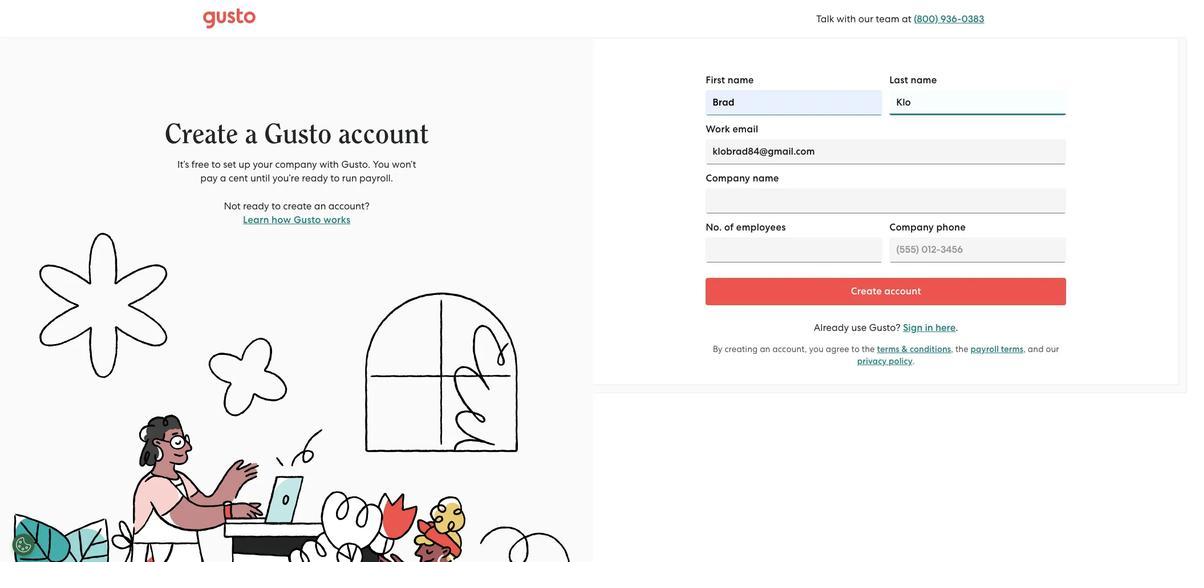 Task type: vqa. For each thing, say whether or not it's contained in the screenshot.
7
no



Task type: describe. For each thing, give the bounding box(es) containing it.
how
[[272, 214, 291, 226]]

run
[[342, 172, 357, 184]]

create a gusto account
[[165, 120, 429, 148]]

it's
[[177, 159, 189, 170]]

an inside by creating an account, you agree to the terms & conditions , the payroll terms , and our privacy policy .
[[760, 344, 771, 354]]

ready inside it's free to set up your company with gusto. you won't pay a cent until you're ready to run payroll.
[[302, 172, 328, 184]]

no.
[[706, 221, 722, 233]]

account,
[[773, 344, 808, 354]]

create
[[283, 200, 312, 212]]

&
[[902, 344, 908, 354]]

not
[[224, 200, 241, 212]]

to left run
[[331, 172, 340, 184]]

you
[[810, 344, 824, 354]]

ready inside not ready to create an account? learn how gusto works
[[243, 200, 269, 212]]

Work email email field
[[706, 139, 1067, 164]]

payroll.
[[360, 172, 393, 184]]

it's free to set up your company with gusto. you won't pay a cent until you're ready to run payroll.
[[177, 159, 416, 184]]

set
[[223, 159, 236, 170]]

agree
[[826, 344, 850, 354]]

1 terms from the left
[[878, 344, 900, 354]]

gusto.
[[341, 159, 371, 170]]

privacy policy link
[[858, 356, 913, 366]]

company
[[275, 159, 317, 170]]

privacy
[[858, 356, 887, 366]]

account inside button
[[885, 285, 922, 297]]

2 the from the left
[[956, 344, 969, 354]]

to left 'set'
[[212, 159, 221, 170]]

learn
[[243, 214, 269, 226]]

name for last name
[[911, 74, 938, 86]]

2 terms from the left
[[1002, 344, 1024, 354]]

phone
[[937, 221, 966, 233]]

your
[[253, 159, 273, 170]]

gusto?
[[870, 322, 901, 333]]

create account
[[851, 285, 922, 297]]

online payroll services, hr, and benefits | gusto image
[[203, 9, 255, 29]]

until
[[251, 172, 270, 184]]

name for company name
[[753, 172, 779, 184]]

create for create account
[[851, 285, 882, 297]]

free
[[191, 159, 209, 170]]

create for create a gusto account
[[165, 120, 238, 148]]

1 the from the left
[[862, 344, 875, 354]]

account?
[[329, 200, 370, 212]]

. inside "already use gusto? sign in here ."
[[956, 322, 959, 333]]

you're
[[273, 172, 300, 184]]

works
[[324, 214, 351, 226]]

with inside it's free to set up your company with gusto. you won't pay a cent until you're ready to run payroll.
[[320, 159, 339, 170]]

an inside not ready to create an account? learn how gusto works
[[314, 200, 326, 212]]

team
[[876, 13, 900, 24]]

2 , from the left
[[1024, 344, 1026, 354]]

936-
[[941, 13, 962, 25]]

0 vertical spatial account
[[339, 120, 429, 148]]

email
[[733, 123, 759, 135]]

our inside by creating an account, you agree to the terms & conditions , the payroll terms , and our privacy policy .
[[1046, 344, 1060, 354]]

terms & conditions link
[[878, 344, 952, 354]]

no. of employees
[[706, 221, 786, 233]]

0 vertical spatial a
[[245, 120, 257, 148]]

our inside talk with our team at (800) 936-0383
[[859, 13, 874, 24]]

to inside by creating an account, you agree to the terms & conditions , the payroll terms , and our privacy policy .
[[852, 344, 860, 354]]

(800) 936-0383 link
[[914, 13, 985, 25]]

sign
[[903, 322, 923, 334]]

learn how gusto works link
[[243, 214, 351, 226]]

happy employees in a plant shop image
[[0, 233, 594, 562]]

work email
[[706, 123, 759, 135]]

company name
[[706, 172, 779, 184]]

first
[[706, 74, 726, 86]]



Task type: locate. For each thing, give the bounding box(es) containing it.
0 vertical spatial company
[[706, 172, 751, 184]]

employees
[[737, 221, 786, 233]]

to inside not ready to create an account? learn how gusto works
[[272, 200, 281, 212]]

0 horizontal spatial company
[[706, 172, 751, 184]]

company for company name
[[706, 172, 751, 184]]

1 vertical spatial .
[[913, 356, 915, 366]]

1 vertical spatial create
[[851, 285, 882, 297]]

by creating an account, you agree to the terms & conditions , the payroll terms , and our privacy policy .
[[713, 344, 1060, 366]]

account up sign
[[885, 285, 922, 297]]

the
[[862, 344, 875, 354], [956, 344, 969, 354]]

a right pay
[[220, 172, 226, 184]]

account
[[339, 120, 429, 148], [885, 285, 922, 297]]

company up the of
[[706, 172, 751, 184]]

talk with our team at (800) 936-0383
[[817, 13, 985, 25]]

of
[[725, 221, 734, 233]]

1 horizontal spatial company
[[890, 221, 934, 233]]

. right the in
[[956, 322, 959, 333]]

already use gusto? sign in here .
[[814, 322, 959, 334]]

1 horizontal spatial ready
[[302, 172, 328, 184]]

last name
[[890, 74, 938, 86]]

gusto up company
[[264, 120, 332, 148]]

name up employees
[[753, 172, 779, 184]]

1 horizontal spatial create
[[851, 285, 882, 297]]

create up use
[[851, 285, 882, 297]]

create
[[165, 120, 238, 148], [851, 285, 882, 297]]

the left payroll
[[956, 344, 969, 354]]

with left the gusto.
[[320, 159, 339, 170]]

0 horizontal spatial ,
[[952, 344, 954, 354]]

0 horizontal spatial our
[[859, 13, 874, 24]]

gusto down create
[[294, 214, 321, 226]]

name right first
[[728, 74, 754, 86]]

1 vertical spatial our
[[1046, 344, 1060, 354]]

Last name text field
[[890, 90, 1067, 115]]

gusto
[[264, 120, 332, 148], [294, 214, 321, 226]]

create up free
[[165, 120, 238, 148]]

cent
[[229, 172, 248, 184]]

by
[[713, 344, 723, 354]]

gusto inside not ready to create an account? learn how gusto works
[[294, 214, 321, 226]]

(800)
[[914, 13, 939, 25]]

0 vertical spatial .
[[956, 322, 959, 333]]

conditions
[[910, 344, 952, 354]]

.
[[956, 322, 959, 333], [913, 356, 915, 366]]

name right last
[[911, 74, 938, 86]]

1 horizontal spatial account
[[885, 285, 922, 297]]

1 horizontal spatial terms
[[1002, 344, 1024, 354]]

with
[[837, 13, 856, 24], [320, 159, 339, 170]]

at
[[902, 13, 912, 24]]

0 horizontal spatial create
[[165, 120, 238, 148]]

ready
[[302, 172, 328, 184], [243, 200, 269, 212]]

ready down company
[[302, 172, 328, 184]]

First name text field
[[706, 90, 883, 115]]

to
[[212, 159, 221, 170], [331, 172, 340, 184], [272, 200, 281, 212], [852, 344, 860, 354]]

a inside it's free to set up your company with gusto. you won't pay a cent until you're ready to run payroll.
[[220, 172, 226, 184]]

an
[[314, 200, 326, 212], [760, 344, 771, 354]]

you
[[373, 159, 390, 170]]

0 horizontal spatial .
[[913, 356, 915, 366]]

first name
[[706, 74, 754, 86]]

ready up learn
[[243, 200, 269, 212]]

1 vertical spatial company
[[890, 221, 934, 233]]

1 horizontal spatial the
[[956, 344, 969, 354]]

0 vertical spatial an
[[314, 200, 326, 212]]

0 vertical spatial with
[[837, 13, 856, 24]]

with inside talk with our team at (800) 936-0383
[[837, 13, 856, 24]]

No. of employees field
[[706, 237, 883, 263]]

policy
[[889, 356, 913, 366]]

0 vertical spatial ready
[[302, 172, 328, 184]]

, left and
[[1024, 344, 1026, 354]]

pay
[[201, 172, 218, 184]]

, down "here" on the bottom right of the page
[[952, 344, 954, 354]]

Company name text field
[[706, 188, 1067, 213]]

the up "privacy" on the bottom right of page
[[862, 344, 875, 354]]

last
[[890, 74, 909, 86]]

in
[[925, 322, 934, 334]]

create account button
[[706, 278, 1067, 305]]

with right talk
[[837, 13, 856, 24]]

an up 'works'
[[314, 200, 326, 212]]

to right 'agree'
[[852, 344, 860, 354]]

account up you in the top of the page
[[339, 120, 429, 148]]

work
[[706, 123, 731, 135]]

a up up
[[245, 120, 257, 148]]

sign in here link
[[903, 322, 956, 334]]

0 vertical spatial gusto
[[264, 120, 332, 148]]

create inside button
[[851, 285, 882, 297]]

1 vertical spatial with
[[320, 159, 339, 170]]

our right and
[[1046, 344, 1060, 354]]

payroll
[[971, 344, 1000, 354]]

. down "terms & conditions" link
[[913, 356, 915, 366]]

1 horizontal spatial a
[[245, 120, 257, 148]]

0 horizontal spatial the
[[862, 344, 875, 354]]

0 horizontal spatial ready
[[243, 200, 269, 212]]

to up how
[[272, 200, 281, 212]]

creating
[[725, 344, 758, 354]]

0 horizontal spatial with
[[320, 159, 339, 170]]

. inside by creating an account, you agree to the terms & conditions , the payroll terms , and our privacy policy .
[[913, 356, 915, 366]]

payroll terms link
[[971, 344, 1024, 354]]

our left team
[[859, 13, 874, 24]]

name
[[728, 74, 754, 86], [911, 74, 938, 86], [753, 172, 779, 184]]

1 , from the left
[[952, 344, 954, 354]]

our
[[859, 13, 874, 24], [1046, 344, 1060, 354]]

an right the creating
[[760, 344, 771, 354]]

and
[[1028, 344, 1044, 354]]

1 horizontal spatial ,
[[1024, 344, 1026, 354]]

1 vertical spatial a
[[220, 172, 226, 184]]

1 horizontal spatial our
[[1046, 344, 1060, 354]]

1 vertical spatial account
[[885, 285, 922, 297]]

company down company name text box
[[890, 221, 934, 233]]

1 horizontal spatial with
[[837, 13, 856, 24]]

company phone
[[890, 221, 966, 233]]

0383
[[962, 13, 985, 25]]

company
[[706, 172, 751, 184], [890, 221, 934, 233]]

0 horizontal spatial a
[[220, 172, 226, 184]]

a
[[245, 120, 257, 148], [220, 172, 226, 184]]

1 vertical spatial ready
[[243, 200, 269, 212]]

up
[[239, 159, 251, 170]]

talk
[[817, 13, 835, 24]]

1 vertical spatial an
[[760, 344, 771, 354]]

1 horizontal spatial an
[[760, 344, 771, 354]]

Company phone telephone field
[[890, 237, 1067, 263]]

0 horizontal spatial terms
[[878, 344, 900, 354]]

0 vertical spatial our
[[859, 13, 874, 24]]

terms
[[878, 344, 900, 354], [1002, 344, 1024, 354]]

name for first name
[[728, 74, 754, 86]]

1 vertical spatial gusto
[[294, 214, 321, 226]]

1 horizontal spatial .
[[956, 322, 959, 333]]

terms up privacy policy link in the right bottom of the page
[[878, 344, 900, 354]]

already
[[814, 322, 849, 333]]

,
[[952, 344, 954, 354], [1024, 344, 1026, 354]]

won't
[[392, 159, 416, 170]]

use
[[852, 322, 867, 333]]

0 horizontal spatial account
[[339, 120, 429, 148]]

company for company phone
[[890, 221, 934, 233]]

not ready to create an account? learn how gusto works
[[224, 200, 370, 226]]

0 horizontal spatial an
[[314, 200, 326, 212]]

here
[[936, 322, 956, 334]]

0 vertical spatial create
[[165, 120, 238, 148]]

terms left and
[[1002, 344, 1024, 354]]



